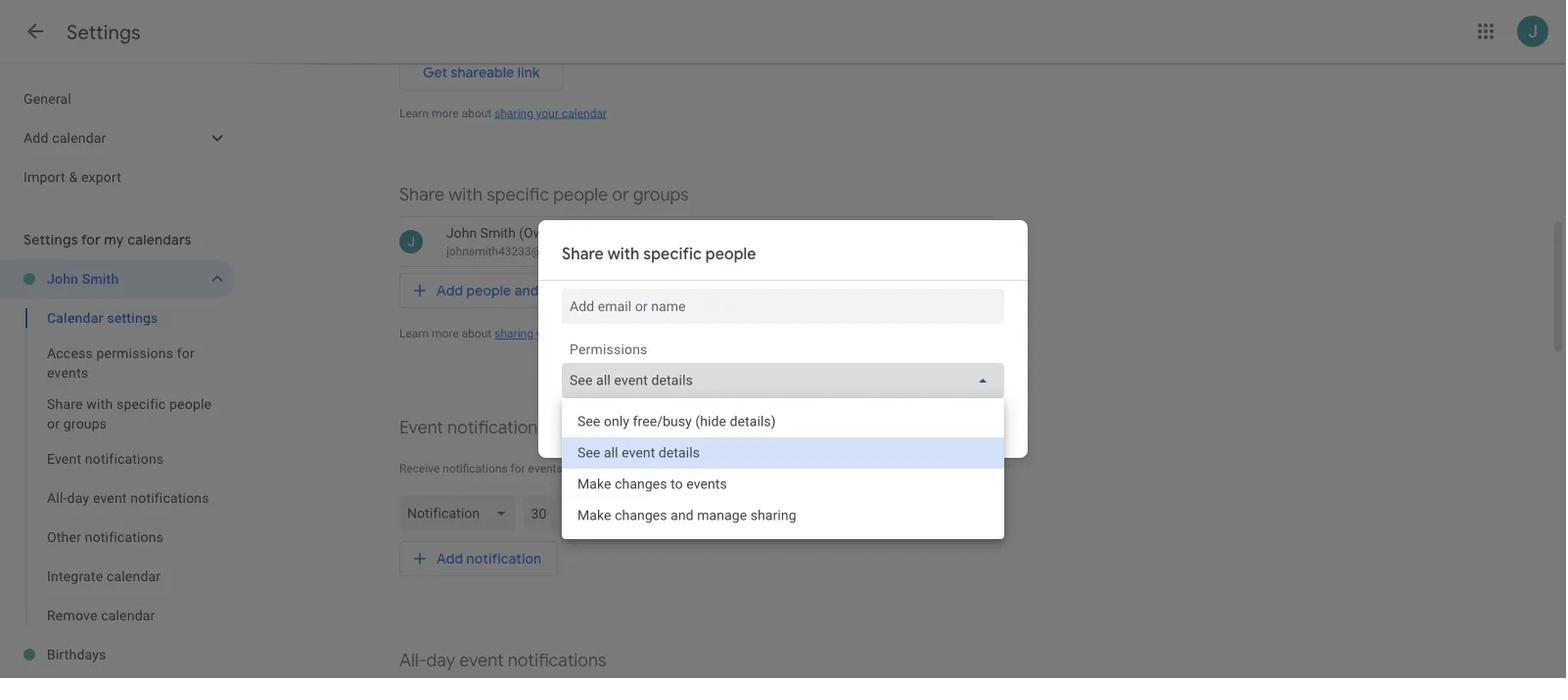 Task type: vqa. For each thing, say whether or not it's contained in the screenshot.
Minutes In Advance For Notification number field
yes



Task type: describe. For each thing, give the bounding box(es) containing it.
settings for settings
[[67, 20, 141, 45]]

birthdays tree item
[[0, 635, 235, 674]]

add notification
[[437, 550, 542, 568]]

add for add people and groups
[[437, 282, 463, 300]]

john for john smith (owner) johnsmith43233@gmail.com
[[446, 225, 477, 241]]

event inside group
[[47, 451, 81, 467]]

sharing your calendar with someone link
[[495, 327, 683, 341]]

cancel
[[896, 424, 941, 441]]

general
[[23, 91, 71, 107]]

with inside share with specific people dialog
[[607, 244, 640, 264]]

other
[[47, 529, 81, 545]]

4 option from the top
[[562, 500, 1004, 531]]

export
[[81, 169, 121, 185]]

add for add notification
[[437, 550, 463, 568]]

1 horizontal spatial all-
[[399, 649, 426, 672]]

Minutes in advance for notification number field
[[531, 496, 578, 531]]

someone
[[635, 327, 683, 341]]

integrate
[[47, 568, 103, 584]]

specific inside dialog
[[643, 244, 702, 264]]

with inside group
[[86, 396, 113, 412]]

remove
[[47, 607, 97, 623]]

john for john smith
[[47, 271, 78, 287]]

share inside dialog
[[562, 244, 604, 264]]

learn for learn more about sharing your calendar with someone
[[399, 327, 429, 341]]

people inside group
[[169, 396, 212, 412]]

get
[[423, 64, 447, 82]]

0 vertical spatial specific
[[487, 184, 549, 206]]

0 vertical spatial share with specific people or groups
[[399, 184, 689, 206]]

share with specific people dialog
[[538, 220, 1028, 539]]

receive notifications for events on this calendar.
[[399, 462, 651, 476]]

my
[[104, 231, 124, 249]]

1 horizontal spatial event
[[399, 416, 443, 439]]

people up (owner)
[[553, 184, 608, 206]]

smith for john smith (owner) johnsmith43233@gmail.com
[[480, 225, 516, 241]]

your for sharing your calendar
[[536, 106, 559, 120]]

more for learn more about sharing your calendar
[[432, 106, 459, 120]]

1 vertical spatial event
[[459, 649, 504, 672]]

birthdays
[[47, 646, 106, 663]]

1 horizontal spatial share
[[399, 184, 444, 206]]

permissions
[[96, 345, 173, 361]]

cancel button
[[887, 409, 949, 456]]

sharing for sharing your calendar with someone
[[495, 327, 533, 341]]

calendars
[[127, 231, 192, 249]]

Add email or name text field
[[570, 289, 996, 324]]

groups inside settings for my calendars tree
[[63, 415, 107, 432]]

share inside group
[[47, 396, 83, 412]]

1 horizontal spatial all-day event notifications
[[399, 649, 606, 672]]

share with specific people
[[562, 244, 756, 264]]

shareable
[[451, 64, 514, 82]]

calendar.
[[604, 462, 651, 476]]

smith for john smith
[[82, 271, 119, 287]]

groups inside button
[[542, 282, 588, 300]]

remove calendar
[[47, 607, 155, 623]]

event inside settings for my calendars tree
[[93, 490, 127, 506]]

for for access
[[177, 345, 195, 361]]

Permissions field
[[562, 363, 1004, 398]]



Task type: locate. For each thing, give the bounding box(es) containing it.
people inside dialog
[[705, 244, 756, 264]]

access permissions for events
[[47, 345, 195, 381]]

events
[[47, 365, 88, 381], [528, 462, 563, 476]]

1 horizontal spatial share with specific people or groups
[[399, 184, 689, 206]]

0 vertical spatial add
[[437, 282, 463, 300]]

settings heading
[[67, 20, 141, 45]]

0 vertical spatial smith
[[480, 225, 516, 241]]

john inside john smith (owner) johnsmith43233@gmail.com
[[446, 225, 477, 241]]

0 vertical spatial event
[[93, 490, 127, 506]]

1 add from the top
[[437, 282, 463, 300]]

more down add people and groups button
[[432, 327, 459, 341]]

event notifications up 'receive notifications for events on this calendar.'
[[399, 416, 546, 439]]

1 more from the top
[[432, 106, 459, 120]]

0 vertical spatial about
[[462, 106, 492, 120]]

more for learn more about sharing your calendar with someone
[[432, 327, 459, 341]]

1 horizontal spatial john
[[446, 225, 477, 241]]

1 vertical spatial smith
[[82, 271, 119, 287]]

share with specific people or groups
[[399, 184, 689, 206], [47, 396, 212, 432]]

all-day event notifications
[[47, 490, 209, 506], [399, 649, 606, 672]]

day inside settings for my calendars tree
[[67, 490, 89, 506]]

john inside tree item
[[47, 271, 78, 287]]

settings for my calendars tree
[[0, 259, 235, 674]]

integrate calendar
[[47, 568, 161, 584]]

event notifications up other notifications
[[47, 451, 164, 467]]

1 horizontal spatial groups
[[542, 282, 588, 300]]

specific down access permissions for events
[[116, 396, 166, 412]]

get shareable link
[[423, 64, 540, 82]]

or inside group
[[47, 415, 60, 432]]

specific inside group
[[116, 396, 166, 412]]

1 vertical spatial add
[[437, 550, 463, 568]]

with
[[449, 184, 483, 206], [607, 244, 640, 264], [610, 327, 632, 341], [86, 396, 113, 412]]

johnsmith43233@gmail.com
[[446, 245, 597, 258]]

settings for settings for my calendars
[[23, 231, 78, 249]]

learn down the get
[[399, 106, 429, 120]]

0 horizontal spatial all-
[[47, 490, 67, 506]]

add people and groups
[[437, 282, 588, 300]]

0 horizontal spatial share
[[47, 396, 83, 412]]

1 vertical spatial share with specific people or groups
[[47, 396, 212, 432]]

tree containing general
[[0, 79, 235, 197]]

add inside "button"
[[437, 550, 463, 568]]

1 vertical spatial event notifications
[[47, 451, 164, 467]]

about
[[462, 106, 492, 120], [462, 327, 492, 341]]

1 vertical spatial share
[[562, 244, 604, 264]]

event notifications
[[399, 416, 546, 439], [47, 451, 164, 467]]

0 horizontal spatial or
[[47, 415, 60, 432]]

learn more about sharing your calendar
[[399, 106, 607, 120]]

1 vertical spatial all-
[[399, 649, 426, 672]]

2 add from the top
[[437, 550, 463, 568]]

all-
[[47, 490, 67, 506], [399, 649, 426, 672]]

people
[[553, 184, 608, 206], [705, 244, 756, 264], [466, 282, 511, 300], [169, 396, 212, 412]]

0 horizontal spatial event
[[93, 490, 127, 506]]

with up permissions
[[610, 327, 632, 341]]

birthdays link
[[47, 635, 235, 674]]

smith
[[480, 225, 516, 241], [82, 271, 119, 287]]

john smith
[[47, 271, 119, 287]]

event notifications inside group
[[47, 451, 164, 467]]

1 vertical spatial sharing
[[495, 327, 533, 341]]

1 vertical spatial more
[[432, 327, 459, 341]]

0 vertical spatial settings
[[67, 20, 141, 45]]

2 horizontal spatial for
[[510, 462, 525, 476]]

go back image
[[23, 20, 47, 43]]

2 vertical spatial share
[[47, 396, 83, 412]]

0 vertical spatial your
[[536, 106, 559, 120]]

john smith (owner) johnsmith43233@gmail.com
[[446, 225, 597, 258]]

0 vertical spatial learn
[[399, 106, 429, 120]]

0 horizontal spatial smith
[[82, 271, 119, 287]]

1 vertical spatial settings
[[23, 231, 78, 249]]

settings right go back image
[[67, 20, 141, 45]]

get shareable link button
[[399, 55, 563, 91]]

your for sharing your calendar with someone
[[536, 327, 559, 341]]

for left on
[[510, 462, 525, 476]]

1 vertical spatial all-day event notifications
[[399, 649, 606, 672]]

with up john smith (owner) johnsmith43233@gmail.com
[[449, 184, 483, 206]]

0 horizontal spatial all-day event notifications
[[47, 490, 209, 506]]

add people and groups button
[[399, 273, 603, 308]]

0 vertical spatial all-
[[47, 490, 67, 506]]

settings for my calendars
[[23, 231, 192, 249]]

1 vertical spatial day
[[426, 649, 455, 672]]

1 vertical spatial event
[[47, 451, 81, 467]]

notifications
[[447, 416, 546, 439], [85, 451, 164, 467], [443, 462, 508, 476], [130, 490, 209, 506], [85, 529, 164, 545], [508, 649, 606, 672]]

1 vertical spatial specific
[[643, 244, 702, 264]]

1 vertical spatial learn
[[399, 327, 429, 341]]

1 option from the top
[[562, 406, 1004, 438]]

2 vertical spatial for
[[510, 462, 525, 476]]

groups down access permissions for events
[[63, 415, 107, 432]]

other notifications
[[47, 529, 164, 545]]

all- inside group
[[47, 490, 67, 506]]

for for receive
[[510, 462, 525, 476]]

add
[[437, 282, 463, 300], [437, 550, 463, 568]]

2 vertical spatial groups
[[63, 415, 107, 432]]

or down access
[[47, 415, 60, 432]]

learn for learn more about sharing your calendar
[[399, 106, 429, 120]]

2 vertical spatial specific
[[116, 396, 166, 412]]

0 vertical spatial share
[[399, 184, 444, 206]]

0 vertical spatial for
[[81, 231, 101, 249]]

about down "get shareable link" button
[[462, 106, 492, 120]]

0 vertical spatial event
[[399, 416, 443, 439]]

event up the receive
[[399, 416, 443, 439]]

john up johnsmith43233@gmail.com
[[446, 225, 477, 241]]

option
[[562, 406, 1004, 438], [562, 438, 1004, 469], [562, 469, 1004, 500], [562, 500, 1004, 531]]

1 sharing from the top
[[495, 106, 533, 120]]

1 your from the top
[[536, 106, 559, 120]]

sharing down add people and groups
[[495, 327, 533, 341]]

calendar
[[562, 106, 607, 120], [562, 327, 607, 341], [107, 568, 161, 584], [101, 607, 155, 623]]

or up share with specific people
[[612, 184, 629, 206]]

0 vertical spatial sharing
[[495, 106, 533, 120]]

1 horizontal spatial for
[[177, 345, 195, 361]]

add notification button
[[399, 541, 557, 576]]

0 vertical spatial event notifications
[[399, 416, 546, 439]]

events for permissions
[[47, 365, 88, 381]]

settings
[[67, 20, 141, 45], [23, 231, 78, 249]]

2 your from the top
[[536, 327, 559, 341]]

events inside access permissions for events
[[47, 365, 88, 381]]

0 horizontal spatial event notifications
[[47, 451, 164, 467]]

smith up johnsmith43233@gmail.com
[[480, 225, 516, 241]]

for right 'permissions'
[[177, 345, 195, 361]]

0 horizontal spatial events
[[47, 365, 88, 381]]

1 vertical spatial john
[[47, 271, 78, 287]]

smith inside john smith (owner) johnsmith43233@gmail.com
[[480, 225, 516, 241]]

0 horizontal spatial day
[[67, 490, 89, 506]]

this
[[581, 462, 601, 476]]

event
[[93, 490, 127, 506], [459, 649, 504, 672]]

(owner)
[[519, 225, 568, 241]]

share
[[399, 184, 444, 206], [562, 244, 604, 264], [47, 396, 83, 412]]

2 about from the top
[[462, 327, 492, 341]]

0 vertical spatial more
[[432, 106, 459, 120]]

people up add email or name text box
[[705, 244, 756, 264]]

people left and
[[466, 282, 511, 300]]

2 horizontal spatial specific
[[643, 244, 702, 264]]

1 vertical spatial or
[[47, 415, 60, 432]]

import & export
[[23, 169, 121, 185]]

link
[[517, 64, 540, 82]]

for
[[81, 231, 101, 249], [177, 345, 195, 361], [510, 462, 525, 476]]

sharing down link
[[495, 106, 533, 120]]

about down add people and groups button
[[462, 327, 492, 341]]

add left and
[[437, 282, 463, 300]]

about for sharing your calendar with someone
[[462, 327, 492, 341]]

1 vertical spatial groups
[[542, 282, 588, 300]]

permissions list box
[[562, 398, 1004, 539]]

import
[[23, 169, 65, 185]]

notification
[[466, 550, 542, 568]]

1 horizontal spatial event notifications
[[399, 416, 546, 439]]

2 option from the top
[[562, 438, 1004, 469]]

0 vertical spatial day
[[67, 490, 89, 506]]

0 horizontal spatial event
[[47, 451, 81, 467]]

sharing for sharing your calendar
[[495, 106, 533, 120]]

share with specific people or groups down access permissions for events
[[47, 396, 212, 432]]

or
[[612, 184, 629, 206], [47, 415, 60, 432]]

add left notification
[[437, 550, 463, 568]]

0 horizontal spatial groups
[[63, 415, 107, 432]]

for inside access permissions for events
[[177, 345, 195, 361]]

groups
[[633, 184, 689, 206], [542, 282, 588, 300], [63, 415, 107, 432]]

smith inside tree item
[[82, 271, 119, 287]]

more down the get
[[432, 106, 459, 120]]

permissions
[[570, 341, 647, 357]]

receive
[[399, 462, 440, 476]]

0 horizontal spatial john
[[47, 271, 78, 287]]

1 vertical spatial events
[[528, 462, 563, 476]]

1 horizontal spatial smith
[[480, 225, 516, 241]]

&
[[69, 169, 78, 185]]

add inside button
[[437, 282, 463, 300]]

learn
[[399, 106, 429, 120], [399, 327, 429, 341]]

tree item
[[0, 299, 235, 338]]

1 horizontal spatial or
[[612, 184, 629, 206]]

your down link
[[536, 106, 559, 120]]

1 horizontal spatial events
[[528, 462, 563, 476]]

0 vertical spatial john
[[446, 225, 477, 241]]

2 more from the top
[[432, 327, 459, 341]]

group containing access permissions for events
[[0, 299, 235, 635]]

john
[[446, 225, 477, 241], [47, 271, 78, 287]]

1 vertical spatial your
[[536, 327, 559, 341]]

event up other
[[47, 451, 81, 467]]

day
[[67, 490, 89, 506], [426, 649, 455, 672]]

2 sharing from the top
[[495, 327, 533, 341]]

0 horizontal spatial for
[[81, 231, 101, 249]]

group
[[0, 299, 235, 635]]

2 learn from the top
[[399, 327, 429, 341]]

1 horizontal spatial specific
[[487, 184, 549, 206]]

groups up share with specific people
[[633, 184, 689, 206]]

about for sharing your calendar
[[462, 106, 492, 120]]

tree
[[0, 79, 235, 197]]

people inside button
[[466, 282, 511, 300]]

1 vertical spatial for
[[177, 345, 195, 361]]

events for notifications
[[528, 462, 563, 476]]

1 about from the top
[[462, 106, 492, 120]]

0 horizontal spatial specific
[[116, 396, 166, 412]]

learn down add people and groups button
[[399, 327, 429, 341]]

on
[[565, 462, 579, 476]]

and
[[515, 282, 539, 300]]

specific up (owner)
[[487, 184, 549, 206]]

your
[[536, 106, 559, 120], [536, 327, 559, 341]]

3 option from the top
[[562, 469, 1004, 500]]

john smith tree item
[[0, 259, 235, 299]]

with down access permissions for events
[[86, 396, 113, 412]]

0 horizontal spatial share with specific people or groups
[[47, 396, 212, 432]]

learn more about sharing your calendar with someone
[[399, 327, 683, 341]]

0 vertical spatial or
[[612, 184, 629, 206]]

share with specific people or groups inside group
[[47, 396, 212, 432]]

0 vertical spatial groups
[[633, 184, 689, 206]]

2 horizontal spatial groups
[[633, 184, 689, 206]]

groups right and
[[542, 282, 588, 300]]

events down access
[[47, 365, 88, 381]]

with up sharing your calendar with someone link
[[607, 244, 640, 264]]

access
[[47, 345, 93, 361]]

1 learn from the top
[[399, 106, 429, 120]]

john down settings for my calendars
[[47, 271, 78, 287]]

sharing
[[495, 106, 533, 120], [495, 327, 533, 341]]

all-day event notifications inside group
[[47, 490, 209, 506]]

30 minutes before element
[[399, 492, 994, 535]]

1 vertical spatial about
[[462, 327, 492, 341]]

specific
[[487, 184, 549, 206], [643, 244, 702, 264], [116, 396, 166, 412]]

events left on
[[528, 462, 563, 476]]

1 horizontal spatial event
[[459, 649, 504, 672]]

0 vertical spatial all-day event notifications
[[47, 490, 209, 506]]

1 horizontal spatial day
[[426, 649, 455, 672]]

for left my
[[81, 231, 101, 249]]

settings up john smith
[[23, 231, 78, 249]]

event
[[399, 416, 443, 439], [47, 451, 81, 467]]

people down 'permissions'
[[169, 396, 212, 412]]

smith down settings for my calendars
[[82, 271, 119, 287]]

0 vertical spatial events
[[47, 365, 88, 381]]

share with specific people or groups up (owner)
[[399, 184, 689, 206]]

2 horizontal spatial share
[[562, 244, 604, 264]]

sharing your calendar link
[[495, 106, 607, 120]]

your down and
[[536, 327, 559, 341]]

specific up someone in the left of the page
[[643, 244, 702, 264]]

more
[[432, 106, 459, 120], [432, 327, 459, 341]]



